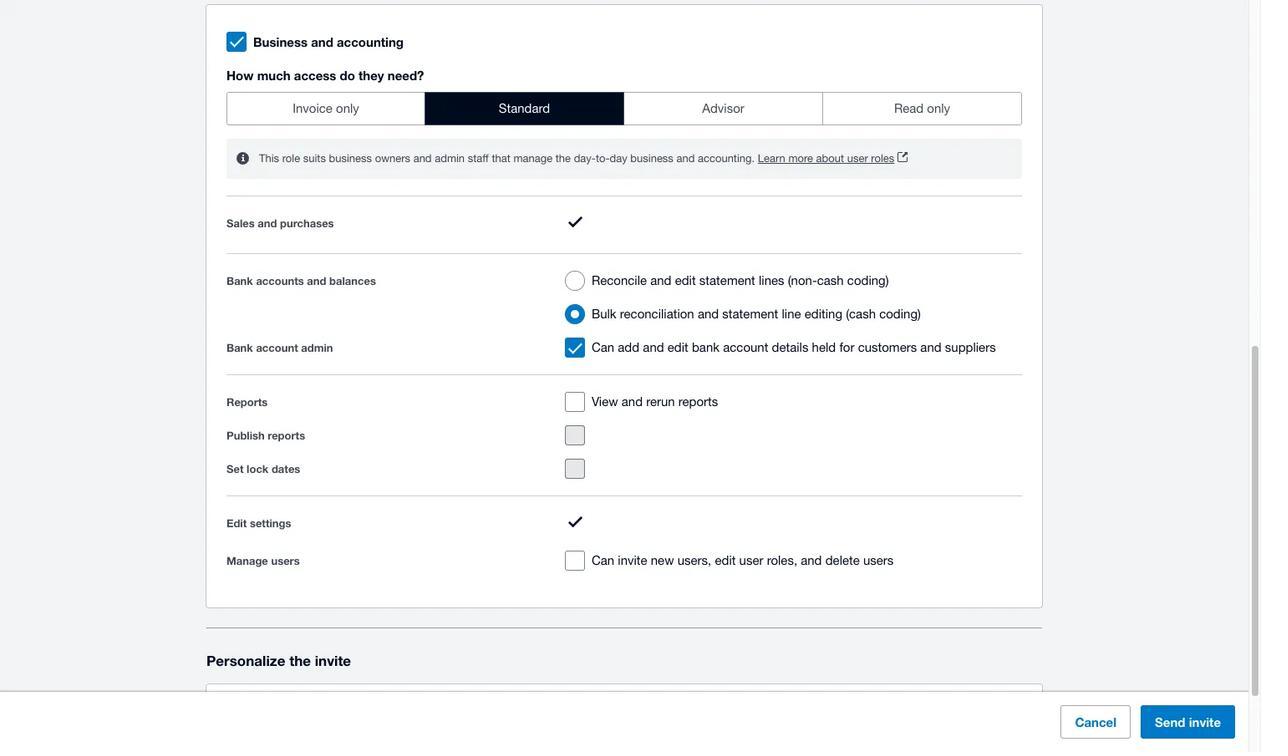 Task type: vqa. For each thing, say whether or not it's contained in the screenshot.
'DAYS' associated with 'Next 7 days' button at top left
no



Task type: locate. For each thing, give the bounding box(es) containing it.
cash
[[817, 274, 844, 288]]

2 horizontal spatial invite
[[1189, 715, 1221, 730]]

statement
[[699, 274, 755, 288], [722, 307, 778, 321]]

0 vertical spatial bank
[[226, 274, 253, 288]]

advisor
[[702, 101, 744, 115]]

editing
[[805, 307, 842, 321]]

0 vertical spatial can
[[592, 341, 614, 355]]

how much access do they need?
[[226, 68, 424, 83]]

1 horizontal spatial the
[[556, 152, 571, 165]]

0 horizontal spatial only
[[336, 101, 359, 115]]

bulk
[[592, 307, 617, 321]]

bank left "accounts"
[[226, 274, 253, 288]]

0 vertical spatial statement
[[699, 274, 755, 288]]

edit up reconciliation
[[675, 274, 696, 288]]

delete
[[825, 553, 860, 567]]

0 horizontal spatial users
[[271, 554, 300, 567]]

publish reports
[[226, 429, 305, 442]]

users right delete
[[863, 553, 894, 567]]

2 business from the left
[[630, 152, 674, 165]]

bank
[[692, 341, 720, 355]]

settings
[[250, 517, 291, 530]]

user left roles
[[847, 152, 868, 165]]

only
[[336, 101, 359, 115], [927, 101, 950, 115]]

read
[[894, 101, 924, 115]]

account down bulk reconciliation and statement line editing (cash coding)
[[723, 341, 768, 355]]

(cash
[[846, 307, 876, 321]]

0 horizontal spatial the
[[289, 652, 311, 669]]

0 horizontal spatial business
[[329, 152, 372, 165]]

business right suits
[[329, 152, 372, 165]]

invite
[[618, 553, 647, 567], [315, 652, 351, 669], [1189, 715, 1221, 730]]

this role suits business owners and admin staff that manage the day-to-day business and accounting. learn more about user roles
[[259, 152, 895, 165]]

user left the roles,
[[739, 553, 763, 567]]

reports
[[678, 395, 718, 409], [268, 429, 305, 442]]

and
[[311, 34, 333, 49], [413, 152, 432, 165], [677, 152, 695, 165], [258, 217, 277, 230], [650, 274, 672, 288], [307, 274, 326, 288], [698, 307, 719, 321], [643, 341, 664, 355], [920, 341, 942, 355], [622, 395, 643, 409], [801, 553, 822, 567]]

1 horizontal spatial account
[[723, 341, 768, 355]]

view and rerun reports
[[592, 395, 718, 409]]

coding) up customers
[[879, 307, 921, 321]]

can
[[592, 341, 614, 355], [592, 553, 614, 567]]

send invite
[[1155, 715, 1221, 730]]

staff
[[468, 152, 489, 165]]

1 horizontal spatial users
[[863, 553, 894, 567]]

1 horizontal spatial user
[[847, 152, 868, 165]]

reports right rerun
[[678, 395, 718, 409]]

1 vertical spatial user
[[739, 553, 763, 567]]

and right owners
[[413, 152, 432, 165]]

cancel
[[1075, 715, 1117, 730]]

roles,
[[767, 553, 797, 567]]

reports
[[226, 396, 268, 409]]

access
[[294, 68, 336, 83]]

0 horizontal spatial reports
[[268, 429, 305, 442]]

1 vertical spatial invite
[[315, 652, 351, 669]]

1 business from the left
[[329, 152, 372, 165]]

the
[[556, 152, 571, 165], [289, 652, 311, 669]]

0 vertical spatial invite
[[618, 553, 647, 567]]

standard
[[499, 101, 550, 115]]

0 vertical spatial reports
[[678, 395, 718, 409]]

only down 'do'
[[336, 101, 359, 115]]

need?
[[388, 68, 424, 83]]

coding) for bulk reconciliation and statement line editing (cash coding)
[[879, 307, 921, 321]]

edit
[[675, 274, 696, 288], [668, 341, 688, 355], [715, 553, 736, 567]]

lock
[[247, 463, 269, 476]]

do
[[340, 68, 355, 83]]

account up "reports"
[[256, 341, 298, 355]]

users
[[863, 553, 894, 567], [271, 554, 300, 567]]

0 horizontal spatial admin
[[301, 341, 333, 355]]

bank
[[226, 274, 253, 288], [226, 341, 253, 355]]

accounting
[[337, 34, 404, 49]]

business right 'day'
[[630, 152, 674, 165]]

1 only from the left
[[336, 101, 359, 115]]

1 horizontal spatial business
[[630, 152, 674, 165]]

accounting.
[[698, 152, 755, 165]]

1 bank from the top
[[226, 274, 253, 288]]

2 only from the left
[[927, 101, 950, 115]]

option group containing invoice only
[[226, 92, 1022, 125]]

and up bank
[[698, 307, 719, 321]]

1 vertical spatial coding)
[[879, 307, 921, 321]]

0 horizontal spatial user
[[739, 553, 763, 567]]

edit
[[226, 517, 247, 530]]

0 vertical spatial admin
[[435, 152, 465, 165]]

statement for lines
[[699, 274, 755, 288]]

send
[[1155, 715, 1186, 730]]

1 vertical spatial option group
[[558, 264, 1022, 331]]

can for can invite new users, edit user roles, and delete users
[[592, 553, 614, 567]]

admin down bank accounts and balances
[[301, 341, 333, 355]]

user
[[847, 152, 868, 165], [739, 553, 763, 567]]

and left accounting. on the right top
[[677, 152, 695, 165]]

personalize the invite
[[206, 652, 351, 669]]

bank up "reports"
[[226, 341, 253, 355]]

0 vertical spatial coding)
[[847, 274, 889, 288]]

manage
[[226, 554, 268, 567]]

1 horizontal spatial admin
[[435, 152, 465, 165]]

account
[[723, 341, 768, 355], [256, 341, 298, 355]]

and right sales
[[258, 217, 277, 230]]

rerun
[[646, 395, 675, 409]]

option group
[[226, 92, 1022, 125], [558, 264, 1022, 331]]

users right manage
[[271, 554, 300, 567]]

purchases
[[280, 217, 334, 230]]

2 can from the top
[[592, 553, 614, 567]]

reports up dates
[[268, 429, 305, 442]]

statement up bulk reconciliation and statement line editing (cash coding)
[[699, 274, 755, 288]]

0 vertical spatial the
[[556, 152, 571, 165]]

coding)
[[847, 274, 889, 288], [879, 307, 921, 321]]

bank accounts and balances
[[226, 274, 376, 288]]

1 can from the top
[[592, 341, 614, 355]]

personalize
[[206, 652, 285, 669]]

1 vertical spatial can
[[592, 553, 614, 567]]

the right personalize
[[289, 652, 311, 669]]

admin left staff
[[435, 152, 465, 165]]

1 vertical spatial bank
[[226, 341, 253, 355]]

0 vertical spatial option group
[[226, 92, 1022, 125]]

1 vertical spatial admin
[[301, 341, 333, 355]]

edit left bank
[[668, 341, 688, 355]]

manage users
[[226, 554, 300, 567]]

can left the add
[[592, 341, 614, 355]]

2 vertical spatial edit
[[715, 553, 736, 567]]

new
[[651, 553, 674, 567]]

only right read
[[927, 101, 950, 115]]

statement down reconcile and edit statement lines (non-cash coding) on the top
[[722, 307, 778, 321]]

edit right users,
[[715, 553, 736, 567]]

1 horizontal spatial only
[[927, 101, 950, 115]]

business
[[329, 152, 372, 165], [630, 152, 674, 165]]

2 bank from the top
[[226, 341, 253, 355]]

1 vertical spatial statement
[[722, 307, 778, 321]]

suits
[[303, 152, 326, 165]]

users,
[[678, 553, 711, 567]]

0 horizontal spatial account
[[256, 341, 298, 355]]

2 vertical spatial invite
[[1189, 715, 1221, 730]]

coding) up (cash
[[847, 274, 889, 288]]

invite inside button
[[1189, 715, 1221, 730]]

reconcile
[[592, 274, 647, 288]]

invite for send
[[1189, 715, 1221, 730]]

view
[[592, 395, 618, 409]]

the left day-
[[556, 152, 571, 165]]

admin
[[435, 152, 465, 165], [301, 341, 333, 355]]

to-
[[596, 152, 610, 165]]

and right view
[[622, 395, 643, 409]]

1 vertical spatial edit
[[668, 341, 688, 355]]

owners
[[375, 152, 410, 165]]

can left new
[[592, 553, 614, 567]]

1 horizontal spatial invite
[[618, 553, 647, 567]]

invoice only
[[293, 101, 359, 115]]



Task type: describe. For each thing, give the bounding box(es) containing it.
day
[[610, 152, 627, 165]]

(non-
[[788, 274, 817, 288]]

learn
[[758, 152, 785, 165]]

held
[[812, 341, 836, 355]]

sales and purchases
[[226, 217, 334, 230]]

1 horizontal spatial reports
[[678, 395, 718, 409]]

only for read only
[[927, 101, 950, 115]]

suppliers
[[945, 341, 996, 355]]

can add and edit bank account details held for customers and suppliers
[[592, 341, 996, 355]]

learn more about user roles link
[[758, 149, 908, 169]]

and up reconciliation
[[650, 274, 672, 288]]

they
[[359, 68, 384, 83]]

statement for line
[[722, 307, 778, 321]]

business
[[253, 34, 308, 49]]

only for invoice only
[[336, 101, 359, 115]]

manage
[[513, 152, 553, 165]]

add
[[618, 341, 639, 355]]

invite for can
[[618, 553, 647, 567]]

coding) for reconcile and edit statement lines (non-cash coding)
[[847, 274, 889, 288]]

this
[[259, 152, 279, 165]]

lines
[[759, 274, 784, 288]]

reconciliation
[[620, 307, 694, 321]]

much
[[257, 68, 291, 83]]

and left balances
[[307, 274, 326, 288]]

can for can add and edit bank account details held for customers and suppliers
[[592, 341, 614, 355]]

about
[[816, 152, 844, 165]]

bank for bank account admin
[[226, 341, 253, 355]]

role
[[282, 152, 300, 165]]

roles
[[871, 152, 895, 165]]

and left suppliers
[[920, 341, 942, 355]]

balances
[[329, 274, 376, 288]]

0 vertical spatial edit
[[675, 274, 696, 288]]

and right the roles,
[[801, 553, 822, 567]]

accounts
[[256, 274, 304, 288]]

cancel button
[[1061, 705, 1131, 739]]

more
[[788, 152, 813, 165]]

and up how much access do they need?
[[311, 34, 333, 49]]

send invite button
[[1141, 705, 1235, 739]]

0 vertical spatial user
[[847, 152, 868, 165]]

bank account admin
[[226, 341, 333, 355]]

business and accounting
[[253, 34, 404, 49]]

customers
[[858, 341, 917, 355]]

can invite new users, edit user roles, and delete users
[[592, 553, 894, 567]]

that
[[492, 152, 510, 165]]

set lock dates
[[226, 463, 300, 476]]

publish
[[226, 429, 265, 442]]

and right the add
[[643, 341, 664, 355]]

details
[[772, 341, 809, 355]]

day-
[[574, 152, 596, 165]]

dates
[[272, 463, 300, 476]]

for
[[839, 341, 855, 355]]

set
[[226, 463, 244, 476]]

invoice
[[293, 101, 333, 115]]

option group containing reconcile and edit statement lines (non-cash coding)
[[558, 264, 1022, 331]]

bulk reconciliation and statement line editing (cash coding)
[[592, 307, 921, 321]]

0 horizontal spatial invite
[[315, 652, 351, 669]]

how
[[226, 68, 254, 83]]

line
[[782, 307, 801, 321]]

bank for bank accounts and balances
[[226, 274, 253, 288]]

reconcile and edit statement lines (non-cash coding)
[[592, 274, 889, 288]]

1 vertical spatial the
[[289, 652, 311, 669]]

read only
[[894, 101, 950, 115]]

1 vertical spatial reports
[[268, 429, 305, 442]]

edit settings
[[226, 517, 291, 530]]

sales
[[226, 217, 255, 230]]



